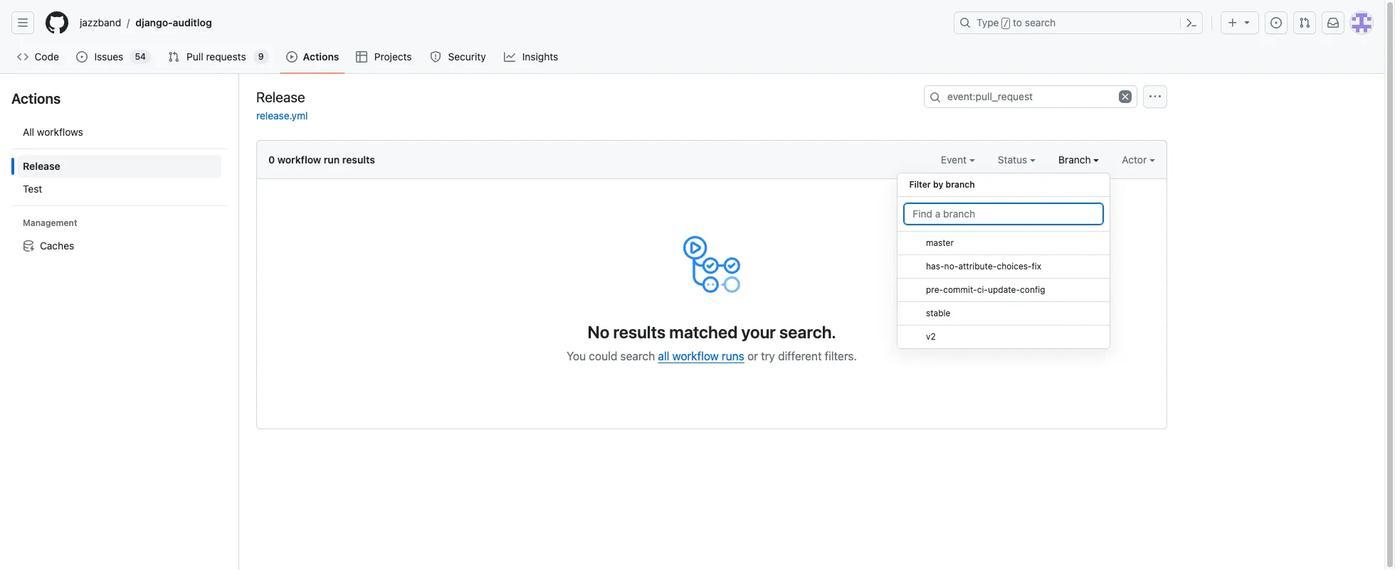 Task type: vqa. For each thing, say whether or not it's contained in the screenshot.
JAZZBAND / DJANGO-AUDITLOG
yes



Task type: describe. For each thing, give the bounding box(es) containing it.
code link
[[11, 46, 65, 68]]

1 horizontal spatial results
[[613, 322, 666, 342]]

54
[[135, 51, 146, 62]]

homepage image
[[46, 11, 68, 34]]

release link
[[17, 155, 221, 178]]

you could search all workflow runs or try different filters.
[[567, 350, 857, 363]]

security link
[[424, 46, 493, 68]]

release.yml
[[256, 110, 308, 122]]

no-
[[945, 261, 959, 272]]

fix
[[1032, 261, 1042, 272]]

django-auditlog link
[[130, 11, 218, 34]]

management
[[23, 218, 77, 228]]

by
[[933, 179, 943, 190]]

jazzband
[[80, 16, 121, 28]]

to
[[1013, 16, 1022, 28]]

commit-
[[944, 285, 977, 295]]

search image
[[930, 92, 941, 103]]

graph image
[[504, 51, 515, 63]]

plus image
[[1227, 17, 1238, 28]]

actions link
[[280, 46, 345, 68]]

/ for type
[[1003, 19, 1009, 28]]

all workflows link
[[17, 121, 221, 144]]

0 horizontal spatial results
[[342, 154, 375, 166]]

type / to search
[[977, 16, 1056, 28]]

all workflows
[[23, 126, 83, 138]]

filter workflows element
[[17, 155, 221, 201]]

master
[[926, 238, 954, 248]]

jazzband / django-auditlog
[[80, 16, 212, 29]]

issue opened image
[[76, 51, 88, 63]]

0 vertical spatial actions
[[303, 51, 339, 63]]

projects
[[374, 51, 412, 63]]

release.yml link
[[256, 110, 308, 122]]

update-
[[988, 285, 1020, 295]]

all
[[658, 350, 669, 363]]

v2
[[926, 332, 936, 342]]

release inside release link
[[23, 160, 60, 172]]

your
[[741, 322, 776, 342]]

0 horizontal spatial search
[[620, 350, 655, 363]]

or
[[747, 350, 758, 363]]

config
[[1020, 285, 1046, 295]]

issue opened image
[[1271, 17, 1282, 28]]

you
[[567, 350, 586, 363]]

has-no-attribute-choices-fix button
[[898, 256, 1110, 279]]

0 workflow run results
[[268, 154, 375, 166]]

no
[[587, 322, 610, 342]]

git pull request image for issue opened image
[[168, 51, 179, 63]]

code
[[35, 51, 59, 63]]

security
[[448, 51, 486, 63]]

filter by branch
[[909, 179, 975, 190]]

menu containing filter by branch
[[897, 167, 1111, 361]]

branch
[[946, 179, 975, 190]]

stable button
[[898, 303, 1110, 326]]

1 vertical spatial actions
[[11, 90, 61, 107]]

all
[[23, 126, 34, 138]]



Task type: locate. For each thing, give the bounding box(es) containing it.
1 horizontal spatial actions
[[303, 51, 339, 63]]

release up test
[[23, 160, 60, 172]]

0 vertical spatial workflow
[[277, 154, 321, 166]]

play image
[[286, 51, 297, 63]]

/
[[127, 17, 130, 29], [1003, 19, 1009, 28]]

Find a branch text field
[[904, 203, 1104, 226]]

actions up all
[[11, 90, 61, 107]]

actor
[[1122, 154, 1150, 166]]

django-
[[135, 16, 173, 28]]

actor button
[[1122, 152, 1155, 167]]

1 vertical spatial search
[[620, 350, 655, 363]]

runs
[[722, 350, 744, 363]]

workflows
[[37, 126, 83, 138]]

git pull request image right issue opened icon
[[1299, 17, 1310, 28]]

run
[[324, 154, 340, 166]]

issues
[[94, 51, 123, 63]]

1 vertical spatial results
[[613, 322, 666, 342]]

table image
[[356, 51, 368, 63]]

list containing jazzband
[[74, 11, 945, 34]]

branch
[[1058, 154, 1094, 166]]

ci-
[[977, 285, 988, 295]]

workflow right 0
[[277, 154, 321, 166]]

show workflow options image
[[1150, 91, 1161, 102]]

1 horizontal spatial /
[[1003, 19, 1009, 28]]

test link
[[17, 178, 221, 201]]

0 horizontal spatial workflow
[[277, 154, 321, 166]]

list containing all workflows
[[11, 115, 227, 263]]

event
[[941, 154, 969, 166]]

0 horizontal spatial release
[[23, 160, 60, 172]]

1 vertical spatial workflow
[[672, 350, 719, 363]]

pre-commit-ci-update-config
[[926, 285, 1046, 295]]

notifications image
[[1327, 17, 1339, 28]]

/ for jazzband
[[127, 17, 130, 29]]

results up all
[[613, 322, 666, 342]]

/ inside type / to search
[[1003, 19, 1009, 28]]

different
[[778, 350, 822, 363]]

could
[[589, 350, 617, 363]]

filter
[[909, 179, 931, 190]]

auditlog
[[173, 16, 212, 28]]

try
[[761, 350, 775, 363]]

attribute-
[[959, 261, 997, 272]]

1 horizontal spatial search
[[1025, 16, 1056, 28]]

actions right play image
[[303, 51, 339, 63]]

0 horizontal spatial /
[[127, 17, 130, 29]]

/ left django-
[[127, 17, 130, 29]]

has-
[[926, 261, 945, 272]]

0 horizontal spatial git pull request image
[[168, 51, 179, 63]]

1 vertical spatial git pull request image
[[168, 51, 179, 63]]

projects link
[[351, 46, 419, 68]]

code image
[[17, 51, 28, 63]]

clear filters image
[[1119, 90, 1132, 103]]

0 vertical spatial git pull request image
[[1299, 17, 1310, 28]]

insights
[[522, 51, 558, 63]]

insights link
[[498, 46, 565, 68]]

has-no-attribute-choices-fix
[[926, 261, 1042, 272]]

workflow
[[277, 154, 321, 166], [672, 350, 719, 363]]

v2 button
[[898, 326, 1110, 349]]

search.
[[779, 322, 836, 342]]

actions
[[303, 51, 339, 63], [11, 90, 61, 107]]

type
[[977, 16, 999, 28]]

command palette image
[[1186, 17, 1197, 28]]

git pull request image
[[1299, 17, 1310, 28], [168, 51, 179, 63]]

list
[[74, 11, 945, 34], [11, 115, 227, 263]]

triangle down image
[[1241, 16, 1253, 28]]

filters.
[[825, 350, 857, 363]]

all workflow runs link
[[658, 350, 744, 363]]

shield image
[[430, 51, 441, 63]]

/ inside the jazzband / django-auditlog
[[127, 17, 130, 29]]

search
[[1025, 16, 1056, 28], [620, 350, 655, 363]]

0 vertical spatial search
[[1025, 16, 1056, 28]]

menu
[[897, 167, 1111, 361]]

status
[[998, 154, 1030, 166]]

release
[[256, 89, 305, 105], [23, 160, 60, 172]]

matched
[[669, 322, 738, 342]]

results
[[342, 154, 375, 166], [613, 322, 666, 342]]

search right to
[[1025, 16, 1056, 28]]

pre-
[[926, 285, 944, 295]]

0 vertical spatial release
[[256, 89, 305, 105]]

1 vertical spatial list
[[11, 115, 227, 263]]

git pull request image for issue opened icon
[[1299, 17, 1310, 28]]

pull
[[187, 51, 203, 63]]

1 horizontal spatial git pull request image
[[1299, 17, 1310, 28]]

1 horizontal spatial release
[[256, 89, 305, 105]]

test
[[23, 183, 42, 195]]

0
[[268, 154, 275, 166]]

choices-
[[997, 261, 1032, 272]]

caches link
[[17, 235, 221, 258]]

None search field
[[924, 85, 1137, 108]]

master button
[[898, 232, 1110, 256]]

no results matched your search.
[[587, 322, 836, 342]]

0 vertical spatial results
[[342, 154, 375, 166]]

0 vertical spatial list
[[74, 11, 945, 34]]

pre-commit-ci-update-config button
[[898, 279, 1110, 303]]

status button
[[998, 152, 1036, 167]]

9
[[258, 51, 264, 62]]

jazzband link
[[74, 11, 127, 34]]

1 vertical spatial release
[[23, 160, 60, 172]]

event button
[[941, 152, 975, 167]]

0 horizontal spatial actions
[[11, 90, 61, 107]]

release up release.yml link
[[256, 89, 305, 105]]

search left all
[[620, 350, 655, 363]]

/ left to
[[1003, 19, 1009, 28]]

github actions image
[[683, 236, 740, 293]]

results right run
[[342, 154, 375, 166]]

workflow down matched
[[672, 350, 719, 363]]

1 horizontal spatial workflow
[[672, 350, 719, 363]]

stable
[[926, 308, 951, 319]]

pull requests
[[187, 51, 246, 63]]

caches
[[40, 240, 74, 252]]

requests
[[206, 51, 246, 63]]

git pull request image left pull in the left of the page
[[168, 51, 179, 63]]



